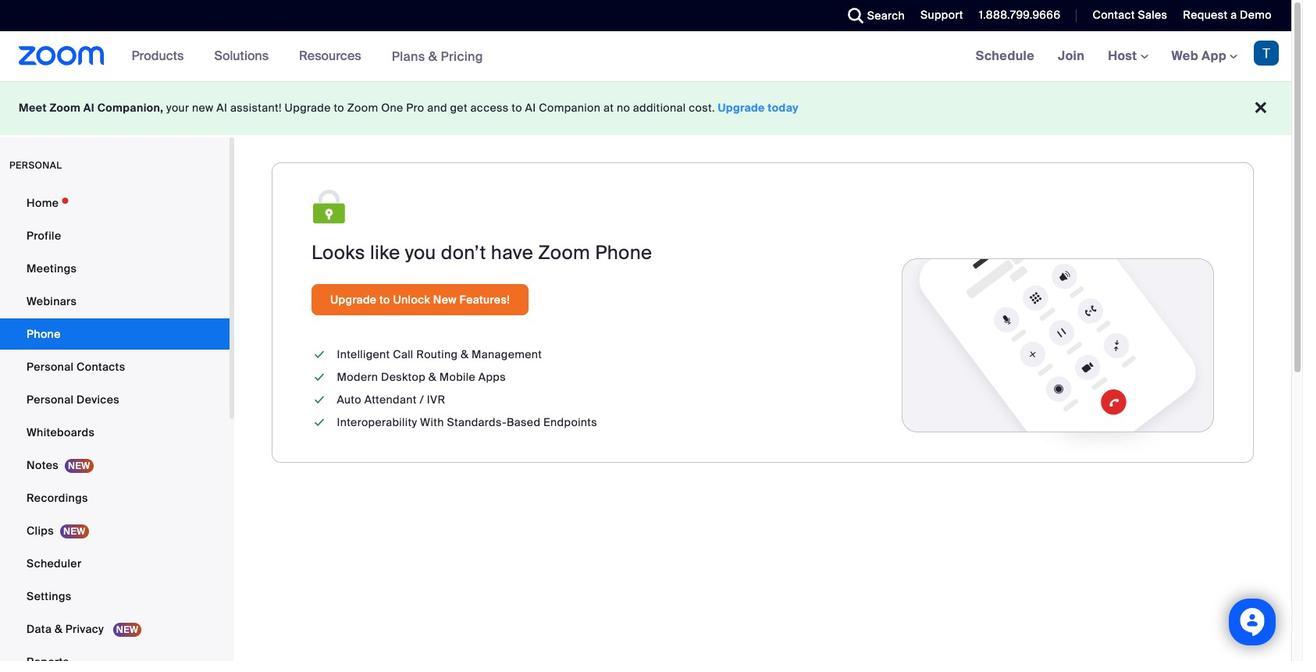 Task type: locate. For each thing, give the bounding box(es) containing it.
intelligent call routing & management
[[337, 347, 542, 361]]

to right access at the left top of page
[[512, 101, 522, 115]]

today
[[768, 101, 799, 115]]

join
[[1058, 48, 1085, 64]]

upgrade to unlock new features!
[[330, 293, 510, 307]]

& right the plans
[[428, 48, 437, 64]]

web app
[[1172, 48, 1227, 64]]

& right data
[[55, 622, 63, 636]]

devices
[[77, 393, 119, 407]]

3 ai from the left
[[525, 101, 536, 115]]

2 personal from the top
[[27, 393, 74, 407]]

1 horizontal spatial ai
[[217, 101, 227, 115]]

meet zoom ai companion, your new ai assistant! upgrade to zoom one pro and get access to ai companion at no additional cost. upgrade today
[[19, 101, 799, 115]]

request
[[1183, 8, 1228, 22]]

settings
[[27, 589, 71, 604]]

checked image left modern
[[312, 369, 327, 386]]

and
[[427, 101, 447, 115]]

& inside product information navigation
[[428, 48, 437, 64]]

zoom
[[50, 101, 81, 115], [347, 101, 378, 115], [538, 240, 590, 265]]

upgrade today link
[[718, 101, 799, 115]]

checked image
[[312, 347, 327, 363], [312, 369, 327, 386]]

ai left the companion
[[525, 101, 536, 115]]

resources
[[299, 48, 361, 64]]

request a demo link
[[1171, 0, 1291, 31], [1183, 8, 1272, 22]]

ai left companion,
[[83, 101, 95, 115]]

upgrade down looks on the left top of the page
[[330, 293, 377, 307]]

modern desktop & mobile apps
[[337, 370, 506, 384]]

personal up whiteboards
[[27, 393, 74, 407]]

personal for personal devices
[[27, 393, 74, 407]]

to left unlock
[[380, 293, 390, 307]]

& up ivr
[[428, 370, 436, 384]]

checked image for intelligent
[[312, 347, 327, 363]]

& inside the data & privacy link
[[55, 622, 63, 636]]

clips link
[[0, 515, 230, 547]]

ai
[[83, 101, 95, 115], [217, 101, 227, 115], [525, 101, 536, 115]]

2 horizontal spatial zoom
[[538, 240, 590, 265]]

2 horizontal spatial ai
[[525, 101, 536, 115]]

demo
[[1240, 8, 1272, 22]]

phone link
[[0, 319, 230, 350]]

solutions button
[[214, 31, 276, 81]]

0 horizontal spatial ai
[[83, 101, 95, 115]]

personal up personal devices
[[27, 360, 74, 374]]

meet zoom ai companion, footer
[[0, 81, 1291, 135]]

1 vertical spatial checked image
[[312, 369, 327, 386]]

2 checked image from the top
[[312, 369, 327, 386]]

home
[[27, 196, 59, 210]]

0 vertical spatial checked image
[[312, 392, 327, 408]]

product information navigation
[[120, 31, 495, 82]]

ai right new in the top of the page
[[217, 101, 227, 115]]

0 vertical spatial personal
[[27, 360, 74, 374]]

looks like you don't have zoom phone
[[312, 240, 652, 265]]

personal contacts link
[[0, 351, 230, 383]]

checked image left auto
[[312, 392, 327, 408]]

1 checked image from the top
[[312, 347, 327, 363]]

solutions
[[214, 48, 269, 64]]

search
[[867, 9, 905, 23]]

banner
[[0, 31, 1291, 82]]

auto attendant / ivr
[[337, 393, 445, 407]]

&
[[428, 48, 437, 64], [461, 347, 469, 361], [428, 370, 436, 384], [55, 622, 63, 636]]

zoom right meet
[[50, 101, 81, 115]]

products button
[[132, 31, 191, 81]]

1 vertical spatial checked image
[[312, 415, 327, 431]]

checked image left intelligent
[[312, 347, 327, 363]]

support link
[[909, 0, 967, 31], [921, 8, 963, 22]]

zoom left the one
[[347, 101, 378, 115]]

checked image
[[312, 392, 327, 408], [312, 415, 327, 431]]

0 horizontal spatial phone
[[27, 327, 61, 341]]

search button
[[836, 0, 909, 31]]

meetings
[[27, 262, 77, 276]]

upgrade down product information navigation
[[285, 101, 331, 115]]

features!
[[460, 293, 510, 307]]

banner containing products
[[0, 31, 1291, 82]]

meetings navigation
[[964, 31, 1291, 82]]

profile
[[27, 229, 61, 243]]

data & privacy link
[[0, 614, 230, 645]]

modern
[[337, 370, 378, 384]]

personal devices link
[[0, 384, 230, 415]]

& up mobile on the bottom left of the page
[[461, 347, 469, 361]]

personal contacts
[[27, 360, 125, 374]]

personal devices
[[27, 393, 119, 407]]

personal for personal contacts
[[27, 360, 74, 374]]

notes
[[27, 458, 59, 472]]

companion,
[[97, 101, 163, 115]]

profile picture image
[[1254, 41, 1279, 66]]

zoom logo image
[[19, 46, 104, 66]]

intelligent
[[337, 347, 390, 361]]

checked image for auto
[[312, 392, 327, 408]]

to down resources dropdown button
[[334, 101, 344, 115]]

upgrade inside button
[[330, 293, 377, 307]]

web
[[1172, 48, 1198, 64]]

1 checked image from the top
[[312, 392, 327, 408]]

sales
[[1138, 8, 1167, 22]]

/
[[420, 393, 424, 407]]

endpoints
[[543, 415, 597, 429]]

mobile
[[439, 370, 476, 384]]

companion
[[539, 101, 601, 115]]

phone
[[595, 240, 652, 265], [27, 327, 61, 341]]

ivr
[[427, 393, 445, 407]]

0 vertical spatial checked image
[[312, 347, 327, 363]]

2 ai from the left
[[217, 101, 227, 115]]

routing
[[416, 347, 458, 361]]

1 vertical spatial personal
[[27, 393, 74, 407]]

personal
[[27, 360, 74, 374], [27, 393, 74, 407]]

app
[[1202, 48, 1227, 64]]

home link
[[0, 187, 230, 219]]

checked image left interoperability
[[312, 415, 327, 431]]

1 vertical spatial phone
[[27, 327, 61, 341]]

zoom right have
[[538, 240, 590, 265]]

meet
[[19, 101, 47, 115]]

auto
[[337, 393, 361, 407]]

interoperability with standards-based endpoints
[[337, 415, 597, 429]]

0 horizontal spatial zoom
[[50, 101, 81, 115]]

2 checked image from the top
[[312, 415, 327, 431]]

1 personal from the top
[[27, 360, 74, 374]]

1 horizontal spatial phone
[[595, 240, 652, 265]]

to
[[334, 101, 344, 115], [512, 101, 522, 115], [380, 293, 390, 307]]

1 horizontal spatial to
[[380, 293, 390, 307]]



Task type: vqa. For each thing, say whether or not it's contained in the screenshot.
the top checked icon
yes



Task type: describe. For each thing, give the bounding box(es) containing it.
1 horizontal spatial zoom
[[347, 101, 378, 115]]

personal
[[9, 159, 62, 172]]

resources button
[[299, 31, 368, 81]]

schedule
[[976, 48, 1035, 64]]

request a demo
[[1183, 8, 1272, 22]]

contact sales
[[1093, 8, 1167, 22]]

host
[[1108, 48, 1140, 64]]

checked image for modern
[[312, 369, 327, 386]]

new
[[192, 101, 214, 115]]

don't
[[441, 240, 486, 265]]

1 ai from the left
[[83, 101, 95, 115]]

management
[[472, 347, 542, 361]]

pricing
[[441, 48, 483, 64]]

host button
[[1108, 48, 1148, 64]]

additional
[[633, 101, 686, 115]]

plans
[[392, 48, 425, 64]]

based
[[507, 415, 541, 429]]

apps
[[478, 370, 506, 384]]

cost.
[[689, 101, 715, 115]]

plans & pricing
[[392, 48, 483, 64]]

meetings link
[[0, 253, 230, 284]]

web app button
[[1172, 48, 1237, 64]]

webinars link
[[0, 286, 230, 317]]

1.888.799.9666
[[979, 8, 1061, 22]]

assistant!
[[230, 101, 282, 115]]

with
[[420, 415, 444, 429]]

to inside button
[[380, 293, 390, 307]]

standards-
[[447, 415, 507, 429]]

schedule link
[[964, 31, 1046, 81]]

looks
[[312, 240, 365, 265]]

checked image for interoperability
[[312, 415, 327, 431]]

profile link
[[0, 220, 230, 251]]

webinars
[[27, 294, 77, 308]]

unlock
[[393, 293, 430, 307]]

settings link
[[0, 581, 230, 612]]

scheduler link
[[0, 548, 230, 579]]

0 vertical spatial phone
[[595, 240, 652, 265]]

join link
[[1046, 31, 1096, 81]]

get
[[450, 101, 468, 115]]

data & privacy
[[27, 622, 107, 636]]

interoperability
[[337, 415, 417, 429]]

pro
[[406, 101, 424, 115]]

notes link
[[0, 450, 230, 481]]

your
[[166, 101, 189, 115]]

attendant
[[364, 393, 417, 407]]

clips
[[27, 524, 54, 538]]

phone inside 'link'
[[27, 327, 61, 341]]

upgrade to unlock new features! button
[[312, 284, 529, 315]]

at
[[603, 101, 614, 115]]

upgrade right cost.
[[718, 101, 765, 115]]

access
[[470, 101, 509, 115]]

products
[[132, 48, 184, 64]]

new
[[433, 293, 457, 307]]

recordings link
[[0, 482, 230, 514]]

0 horizontal spatial to
[[334, 101, 344, 115]]

scheduler
[[27, 557, 82, 571]]

contact
[[1093, 8, 1135, 22]]

a
[[1231, 8, 1237, 22]]

whiteboards
[[27, 426, 95, 440]]

have
[[491, 240, 533, 265]]

like
[[370, 240, 400, 265]]

personal menu menu
[[0, 187, 230, 661]]

support
[[921, 8, 963, 22]]

you
[[405, 240, 436, 265]]

desktop
[[381, 370, 426, 384]]

whiteboards link
[[0, 417, 230, 448]]

no
[[617, 101, 630, 115]]

contacts
[[77, 360, 125, 374]]

call
[[393, 347, 413, 361]]

privacy
[[65, 622, 104, 636]]

recordings
[[27, 491, 88, 505]]

2 horizontal spatial to
[[512, 101, 522, 115]]



